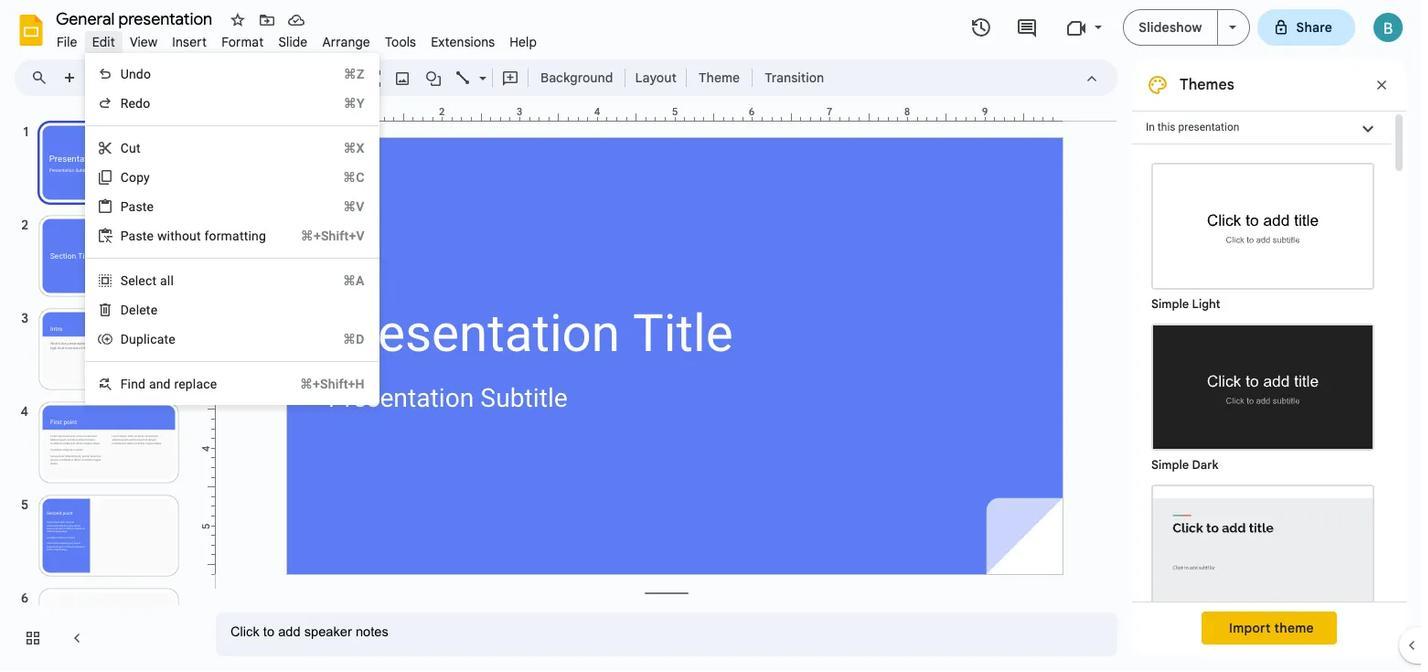 Task type: vqa. For each thing, say whether or not it's contained in the screenshot.
"⌘+Option+1"
no



Task type: locate. For each thing, give the bounding box(es) containing it.
cut t element
[[120, 141, 146, 155]]

Simple Dark radio
[[1142, 315, 1384, 476]]

f
[[120, 377, 128, 391]]

ind
[[128, 377, 146, 391]]

this
[[1158, 121, 1175, 134]]

o
[[182, 229, 189, 243]]

menu
[[85, 53, 379, 405]]

d
[[120, 303, 129, 317], [120, 332, 129, 347]]

d left lete
[[120, 303, 129, 317]]

presentation options image
[[1229, 26, 1236, 29]]

d down the e
[[120, 332, 129, 347]]

0 vertical spatial d
[[120, 303, 129, 317]]

select
[[120, 273, 157, 288]]

file
[[57, 34, 77, 50]]

new slide with layout image
[[81, 66, 93, 72]]

option group
[[1132, 144, 1392, 671]]

r
[[120, 96, 128, 111]]

option group inside themes section
[[1132, 144, 1392, 671]]

d for uplicate
[[120, 332, 129, 347]]

navigation inside themes application
[[0, 103, 201, 671]]

1 d from the top
[[120, 303, 129, 317]]

2 d from the top
[[120, 332, 129, 347]]

select line image
[[475, 66, 486, 72]]

view
[[130, 34, 158, 50]]

navigation
[[0, 103, 201, 671]]

⌘y
[[344, 96, 365, 111]]

import
[[1229, 620, 1271, 636]]

1 vertical spatial simple
[[1151, 457, 1189, 473]]

⌘v
[[343, 199, 365, 214]]

⌘x element
[[321, 139, 365, 157]]

1 simple from the top
[[1151, 296, 1189, 312]]

⌘a element
[[321, 272, 365, 290]]

2 simple from the top
[[1151, 457, 1189, 473]]

uplicate
[[129, 332, 176, 347]]

⌘+shift+h
[[300, 377, 365, 391]]

simple for simple dark
[[1151, 457, 1189, 473]]

view menu item
[[122, 31, 165, 53]]

⌘+shift+h element
[[278, 375, 365, 393]]

file menu item
[[49, 31, 85, 53]]

⌘d element
[[321, 330, 365, 348]]

theme
[[1274, 620, 1314, 636]]

simple left the dark
[[1151, 457, 1189, 473]]

simple left light
[[1151, 296, 1189, 312]]

0 vertical spatial simple
[[1151, 296, 1189, 312]]

slideshow button
[[1123, 9, 1218, 46]]

background
[[540, 69, 613, 86]]

p aste
[[120, 199, 154, 214]]

theme button
[[690, 64, 748, 91]]

in this presentation tab
[[1132, 111, 1392, 144]]

⌘c
[[343, 170, 365, 185]]

shape image
[[423, 65, 444, 91]]

help menu item
[[502, 31, 544, 53]]

copy c element
[[120, 170, 155, 185]]

menu containing u
[[85, 53, 379, 405]]

import theme
[[1229, 620, 1314, 636]]

ut
[[189, 229, 201, 243]]

layout
[[635, 69, 677, 86]]

menu inside themes application
[[85, 53, 379, 405]]

menu bar
[[49, 24, 544, 54]]

⌘x
[[343, 141, 365, 155]]

share button
[[1257, 9, 1355, 46]]

⌘z
[[344, 67, 365, 81]]

⌘a
[[343, 273, 365, 288]]

d for e
[[120, 303, 129, 317]]

with
[[157, 229, 182, 243]]

simple inside option
[[1151, 457, 1189, 473]]

ndo
[[129, 67, 151, 81]]

presentation
[[1178, 121, 1239, 134]]

simple for simple light
[[1151, 296, 1189, 312]]

1 vertical spatial d
[[120, 332, 129, 347]]

light
[[1192, 296, 1220, 312]]

option group containing simple light
[[1132, 144, 1392, 671]]

format menu item
[[214, 31, 271, 53]]

edit
[[92, 34, 115, 50]]

arrange
[[322, 34, 370, 50]]

insert image image
[[392, 65, 413, 91]]

t
[[136, 141, 141, 155]]

simple
[[1151, 296, 1189, 312], [1151, 457, 1189, 473]]

Streamline radio
[[1142, 476, 1384, 636]]

u
[[120, 67, 129, 81]]

opy
[[129, 170, 150, 185]]

menu bar containing file
[[49, 24, 544, 54]]

in this presentation
[[1146, 121, 1239, 134]]

undo u element
[[120, 67, 156, 81]]

simple inside radio
[[1151, 296, 1189, 312]]

select all a element
[[120, 273, 179, 288]]

insert menu item
[[165, 31, 214, 53]]



Task type: describe. For each thing, give the bounding box(es) containing it.
extensions
[[431, 34, 495, 50]]

r edo
[[120, 96, 150, 111]]

delete e element
[[120, 303, 163, 317]]

cu t
[[120, 141, 141, 155]]

a
[[160, 273, 167, 288]]

format
[[221, 34, 264, 50]]

⌘z element
[[322, 65, 365, 83]]

simple dark
[[1151, 457, 1218, 473]]

aste
[[129, 199, 154, 214]]

select a ll
[[120, 273, 174, 288]]

edit menu item
[[85, 31, 122, 53]]

slide
[[278, 34, 308, 50]]

main toolbar
[[54, 64, 833, 91]]

dark
[[1192, 457, 1218, 473]]

help
[[510, 34, 537, 50]]

slide menu item
[[271, 31, 315, 53]]

paste with o ut formatting
[[120, 229, 266, 243]]

redo r element
[[120, 96, 156, 111]]

⌘v element
[[321, 198, 365, 216]]

f ind and replace
[[120, 377, 217, 391]]

edo
[[128, 96, 150, 111]]

⌘+shift+v
[[301, 229, 365, 243]]

d e lete
[[120, 303, 158, 317]]

u ndo
[[120, 67, 151, 81]]

lete
[[136, 303, 158, 317]]

and
[[149, 377, 171, 391]]

in
[[1146, 121, 1155, 134]]

theme
[[699, 69, 740, 86]]

background button
[[532, 64, 621, 91]]

insert
[[172, 34, 207, 50]]

tools
[[385, 34, 416, 50]]

p
[[120, 199, 129, 214]]

layout button
[[630, 64, 682, 91]]

extensions menu item
[[424, 31, 502, 53]]

c
[[120, 170, 129, 185]]

share
[[1296, 19, 1332, 36]]

Star checkbox
[[225, 7, 251, 33]]

Simple Light radio
[[1142, 154, 1384, 671]]

Menus field
[[23, 65, 63, 91]]

themes
[[1180, 76, 1234, 94]]

tools menu item
[[378, 31, 424, 53]]

transition
[[765, 69, 824, 86]]

formatting
[[204, 229, 266, 243]]

Rename text field
[[49, 7, 223, 29]]

paste
[[120, 229, 154, 243]]

e
[[129, 303, 136, 317]]

slideshow
[[1139, 19, 1202, 36]]

import theme button
[[1202, 612, 1337, 645]]

themes application
[[0, 0, 1421, 671]]

find and replace f element
[[120, 377, 223, 391]]

streamline image
[[1153, 486, 1373, 610]]

menu bar banner
[[0, 0, 1421, 671]]

d uplicate
[[120, 332, 176, 347]]

simple light
[[1151, 296, 1220, 312]]

replace
[[174, 377, 217, 391]]

⌘c element
[[321, 168, 365, 187]]

transition button
[[756, 64, 832, 91]]

ll
[[167, 273, 174, 288]]

menu bar inside menu bar banner
[[49, 24, 544, 54]]

themes section
[[1132, 59, 1406, 671]]

c opy
[[120, 170, 150, 185]]

cu
[[120, 141, 136, 155]]

arrange menu item
[[315, 31, 378, 53]]

duplicate d element
[[120, 332, 181, 347]]

⌘y element
[[322, 94, 365, 112]]

paste without formatting o element
[[120, 229, 272, 243]]

⌘d
[[343, 332, 365, 347]]

paste p element
[[120, 199, 159, 214]]

⌘+shift+v element
[[279, 227, 365, 245]]



